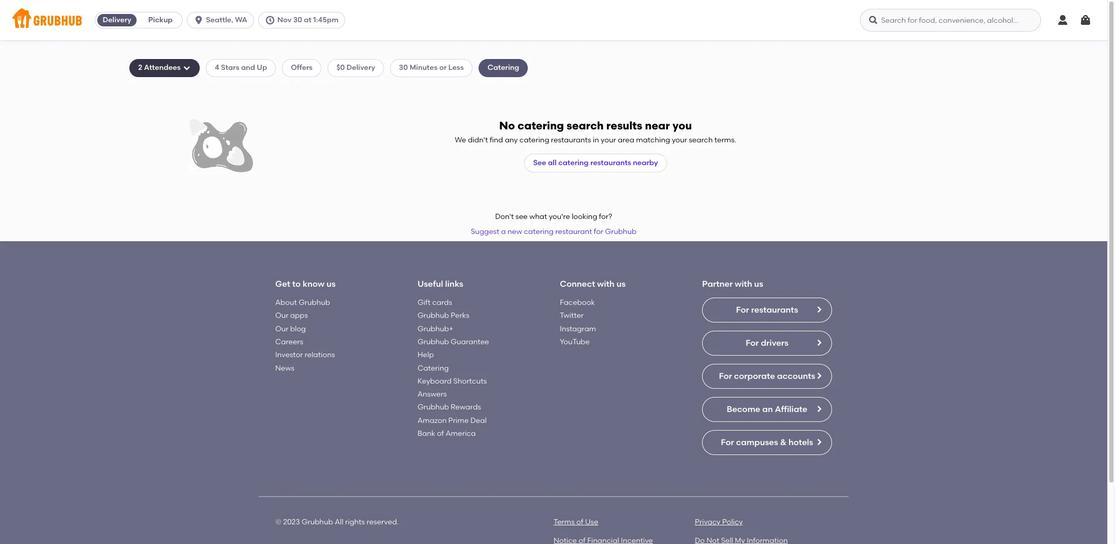 Task type: describe. For each thing, give the bounding box(es) containing it.
prime
[[449, 416, 469, 425]]

with for partner
[[735, 279, 753, 289]]

for restaurants link
[[703, 298, 832, 323]]

1 our from the top
[[275, 311, 289, 320]]

don't
[[495, 212, 514, 221]]

about grubhub link
[[275, 298, 330, 307]]

0 vertical spatial catering
[[488, 63, 520, 72]]

facebook twitter instagram youtube
[[560, 298, 596, 346]]

nov 30 at 1:45pm
[[277, 16, 339, 24]]

grubhub down grubhub+
[[418, 338, 449, 346]]

for?
[[599, 212, 613, 221]]

perks
[[451, 311, 470, 320]]

catering up any
[[518, 119, 564, 132]]

keyboard
[[418, 377, 452, 386]]

seattle, wa
[[206, 16, 247, 24]]

us for partner with us
[[755, 279, 764, 289]]

guarantee
[[451, 338, 489, 346]]

© 2023 grubhub all rights reserved.
[[275, 518, 399, 527]]

new
[[508, 227, 522, 236]]

grubhub perks link
[[418, 311, 470, 320]]

blog
[[290, 324, 306, 333]]

cards
[[432, 298, 452, 307]]

catering inside "button"
[[524, 227, 554, 236]]

see all catering restaurants nearby button
[[525, 154, 667, 172]]

youtube link
[[560, 338, 590, 346]]

suggest a new catering restaurant for grubhub
[[471, 227, 637, 236]]

don't see what you're looking for?
[[495, 212, 613, 221]]

suggest
[[471, 227, 500, 236]]

grubhub inside about grubhub our apps our blog careers investor relations news
[[299, 298, 330, 307]]

hotels
[[789, 437, 814, 447]]

right image for for campuses & hotels
[[815, 438, 824, 446]]

and
[[241, 63, 255, 72]]

shortcuts
[[454, 377, 487, 386]]

for for for corporate accounts
[[719, 371, 732, 381]]

instagram
[[560, 324, 596, 333]]

1 us from the left
[[327, 279, 336, 289]]

gift
[[418, 298, 431, 307]]

twitter
[[560, 311, 584, 320]]

near
[[645, 119, 670, 132]]

grubhub rewards link
[[418, 403, 481, 412]]

grubhub inside "button"
[[605, 227, 637, 236]]

right image for become an affiliate
[[815, 405, 824, 413]]

news
[[275, 364, 295, 373]]

all
[[548, 158, 557, 167]]

terms of use
[[554, 518, 599, 527]]

main navigation navigation
[[0, 0, 1108, 40]]

get to know us
[[275, 279, 336, 289]]

for for for restaurants
[[736, 305, 750, 315]]

seattle,
[[206, 16, 233, 24]]

©
[[275, 518, 282, 527]]

privacy policy
[[695, 518, 743, 527]]

investor
[[275, 351, 303, 359]]

accounts
[[778, 371, 816, 381]]

twitter link
[[560, 311, 584, 320]]

for for for drivers
[[746, 338, 759, 348]]

amazon prime deal link
[[418, 416, 487, 425]]

seattle, wa button
[[187, 12, 258, 28]]

terms.
[[715, 135, 737, 144]]

restaurants inside button
[[591, 158, 632, 167]]

grubhub guarantee link
[[418, 338, 489, 346]]

restaurant
[[556, 227, 592, 236]]

gift cards grubhub perks grubhub+ grubhub guarantee help catering keyboard shortcuts answers grubhub rewards amazon prime deal bank of america
[[418, 298, 489, 438]]

privacy
[[695, 518, 721, 527]]

delivery button
[[95, 12, 139, 28]]

looking
[[572, 212, 598, 221]]

wa
[[235, 16, 247, 24]]

results
[[607, 119, 643, 132]]

for drivers link
[[703, 331, 832, 356]]

our apps link
[[275, 311, 308, 320]]

pickup button
[[139, 12, 182, 28]]

use
[[585, 518, 599, 527]]

bank
[[418, 429, 435, 438]]

policy
[[723, 518, 743, 527]]

for corporate accounts link
[[703, 364, 832, 389]]

catering inside button
[[559, 158, 589, 167]]

investor relations link
[[275, 351, 335, 359]]

2
[[138, 63, 142, 72]]

you're
[[549, 212, 570, 221]]

Search for food, convenience, alcohol... search field
[[860, 9, 1042, 32]]

connect with us
[[560, 279, 626, 289]]

2 attendees
[[138, 63, 181, 72]]

suggest a new catering restaurant for grubhub button
[[466, 222, 642, 241]]

for campuses & hotels link
[[703, 430, 832, 455]]

rewards
[[451, 403, 481, 412]]

for drivers
[[746, 338, 789, 348]]

up
[[257, 63, 267, 72]]

1 horizontal spatial of
[[577, 518, 584, 527]]

delivery inside "no catering search results near you" 'main content'
[[347, 63, 375, 72]]

any
[[505, 135, 518, 144]]

connect
[[560, 279, 595, 289]]

for corporate accounts
[[719, 371, 816, 381]]

grubhub down answers
[[418, 403, 449, 412]]



Task type: vqa. For each thing, say whether or not it's contained in the screenshot.
rightmost '5'
no



Task type: locate. For each thing, give the bounding box(es) containing it.
catering inside gift cards grubhub perks grubhub+ grubhub guarantee help catering keyboard shortcuts answers grubhub rewards amazon prime deal bank of america
[[418, 364, 449, 373]]

with for connect
[[597, 279, 615, 289]]

terms
[[554, 518, 575, 527]]

0 vertical spatial 30
[[293, 16, 302, 24]]

attendees
[[144, 63, 181, 72]]

right image inside for corporate accounts "link"
[[815, 372, 824, 380]]

see
[[516, 212, 528, 221]]

1 vertical spatial right image
[[815, 438, 824, 446]]

right image for for corporate accounts
[[815, 372, 824, 380]]

1 vertical spatial our
[[275, 324, 289, 333]]

see
[[533, 158, 547, 167]]

us right know
[[327, 279, 336, 289]]

grubhub left all
[[302, 518, 333, 527]]

$0
[[337, 63, 345, 72]]

$0 delivery
[[337, 63, 375, 72]]

us for connect with us
[[617, 279, 626, 289]]

pickup
[[148, 16, 173, 24]]

our blog link
[[275, 324, 306, 333]]

30 inside "no catering search results near you" 'main content'
[[399, 63, 408, 72]]

bank of america link
[[418, 429, 476, 438]]

rights
[[345, 518, 365, 527]]

1 horizontal spatial svg image
[[869, 15, 879, 25]]

1 your from the left
[[601, 135, 616, 144]]

svg image
[[1057, 14, 1070, 26], [1080, 14, 1092, 26], [194, 15, 204, 25], [183, 64, 191, 72]]

partner
[[703, 279, 733, 289]]

our up careers
[[275, 324, 289, 333]]

a
[[501, 227, 506, 236]]

for restaurants
[[736, 305, 799, 315]]

1 horizontal spatial with
[[735, 279, 753, 289]]

for
[[736, 305, 750, 315], [746, 338, 759, 348], [719, 371, 732, 381], [721, 437, 734, 447]]

catering down what
[[524, 227, 554, 236]]

become
[[727, 404, 761, 414]]

search up the in
[[567, 119, 604, 132]]

catering right less
[[488, 63, 520, 72]]

1 vertical spatial catering
[[418, 364, 449, 373]]

0 horizontal spatial us
[[327, 279, 336, 289]]

an
[[763, 404, 773, 414]]

catering
[[518, 119, 564, 132], [520, 135, 550, 144], [559, 158, 589, 167], [524, 227, 554, 236]]

right image inside for restaurants link
[[815, 306, 824, 314]]

2 vertical spatial restaurants
[[752, 305, 799, 315]]

restaurants left the in
[[551, 135, 591, 144]]

with right partner in the bottom of the page
[[735, 279, 753, 289]]

0 vertical spatial right image
[[815, 339, 824, 347]]

no catering search results near you we didn't find any catering restaurants in your area matching your search terms.
[[455, 119, 737, 144]]

1 vertical spatial restaurants
[[591, 158, 632, 167]]

restaurants
[[551, 135, 591, 144], [591, 158, 632, 167], [752, 305, 799, 315]]

know
[[303, 279, 325, 289]]

delivery left pickup
[[103, 16, 131, 24]]

1 horizontal spatial search
[[689, 135, 713, 144]]

1 with from the left
[[597, 279, 615, 289]]

help
[[418, 351, 434, 359]]

2 right image from the top
[[815, 438, 824, 446]]

answers
[[418, 390, 447, 399]]

right image for for drivers
[[815, 339, 824, 347]]

1 horizontal spatial your
[[672, 135, 687, 144]]

partner with us
[[703, 279, 764, 289]]

of inside gift cards grubhub perks grubhub+ grubhub guarantee help catering keyboard shortcuts answers grubhub rewards amazon prime deal bank of america
[[437, 429, 444, 438]]

in
[[593, 135, 599, 144]]

for left 'drivers'
[[746, 338, 759, 348]]

become an affiliate link
[[703, 397, 832, 422]]

find
[[490, 135, 503, 144]]

search down you
[[689, 135, 713, 144]]

for
[[594, 227, 604, 236]]

what
[[530, 212, 547, 221]]

for inside for drivers link
[[746, 338, 759, 348]]

2 right image from the top
[[815, 372, 824, 380]]

1 horizontal spatial delivery
[[347, 63, 375, 72]]

1 vertical spatial of
[[577, 518, 584, 527]]

no
[[499, 119, 515, 132]]

with right connect
[[597, 279, 615, 289]]

right image
[[815, 339, 824, 347], [815, 438, 824, 446]]

for inside for corporate accounts "link"
[[719, 371, 732, 381]]

grubhub down know
[[299, 298, 330, 307]]

0 vertical spatial search
[[567, 119, 604, 132]]

catering up keyboard
[[418, 364, 449, 373]]

0 horizontal spatial your
[[601, 135, 616, 144]]

us
[[327, 279, 336, 289], [617, 279, 626, 289], [755, 279, 764, 289]]

right image
[[815, 306, 824, 314], [815, 372, 824, 380], [815, 405, 824, 413]]

careers
[[275, 338, 303, 346]]

svg image inside the seattle, wa button
[[194, 15, 204, 25]]

america
[[446, 429, 476, 438]]

right image right hotels
[[815, 438, 824, 446]]

2 with from the left
[[735, 279, 753, 289]]

for left corporate
[[719, 371, 732, 381]]

youtube
[[560, 338, 590, 346]]

right image inside for drivers link
[[815, 339, 824, 347]]

for campuses & hotels
[[721, 437, 814, 447]]

3 us from the left
[[755, 279, 764, 289]]

with
[[597, 279, 615, 289], [735, 279, 753, 289]]

catering right any
[[520, 135, 550, 144]]

0 horizontal spatial search
[[567, 119, 604, 132]]

your right the in
[[601, 135, 616, 144]]

30 inside 'button'
[[293, 16, 302, 24]]

search
[[567, 119, 604, 132], [689, 135, 713, 144]]

0 vertical spatial of
[[437, 429, 444, 438]]

didn't
[[468, 135, 488, 144]]

all
[[335, 518, 344, 527]]

0 horizontal spatial svg image
[[265, 15, 275, 25]]

0 horizontal spatial delivery
[[103, 16, 131, 24]]

gift cards link
[[418, 298, 452, 307]]

grubhub+ link
[[418, 324, 454, 333]]

of
[[437, 429, 444, 438], [577, 518, 584, 527]]

0 vertical spatial right image
[[815, 306, 824, 314]]

offers
[[291, 63, 313, 72]]

for left 'campuses'
[[721, 437, 734, 447]]

amazon
[[418, 416, 447, 425]]

2 our from the top
[[275, 324, 289, 333]]

privacy policy link
[[695, 518, 743, 527]]

1 vertical spatial delivery
[[347, 63, 375, 72]]

restaurants down the in
[[591, 158, 632, 167]]

4 stars and up
[[215, 63, 267, 72]]

0 vertical spatial restaurants
[[551, 135, 591, 144]]

of left use
[[577, 518, 584, 527]]

1 vertical spatial right image
[[815, 372, 824, 380]]

for inside for campuses & hotels link
[[721, 437, 734, 447]]

careers link
[[275, 338, 303, 346]]

&
[[781, 437, 787, 447]]

restaurants inside the no catering search results near you we didn't find any catering restaurants in your area matching your search terms.
[[551, 135, 591, 144]]

2 vertical spatial right image
[[815, 405, 824, 413]]

0 horizontal spatial catering
[[418, 364, 449, 373]]

1 right image from the top
[[815, 339, 824, 347]]

2 your from the left
[[672, 135, 687, 144]]

30 left the minutes
[[399, 63, 408, 72]]

apps
[[290, 311, 308, 320]]

1 horizontal spatial 30
[[399, 63, 408, 72]]

1 vertical spatial 30
[[399, 63, 408, 72]]

right image up accounts
[[815, 339, 824, 347]]

answers link
[[418, 390, 447, 399]]

minutes
[[410, 63, 438, 72]]

links
[[445, 279, 464, 289]]

for inside for restaurants link
[[736, 305, 750, 315]]

svg image
[[265, 15, 275, 25], [869, 15, 879, 25]]

become an affiliate
[[727, 404, 808, 414]]

get
[[275, 279, 290, 289]]

no catering search results near you main content
[[0, 40, 1108, 544]]

area
[[618, 135, 635, 144]]

at
[[304, 16, 312, 24]]

0 horizontal spatial of
[[437, 429, 444, 438]]

us right connect
[[617, 279, 626, 289]]

right image inside for campuses & hotels link
[[815, 438, 824, 446]]

svg image inside nov 30 at 1:45pm 'button'
[[265, 15, 275, 25]]

your down you
[[672, 135, 687, 144]]

right image inside become an affiliate link
[[815, 405, 824, 413]]

relations
[[305, 351, 335, 359]]

about
[[275, 298, 297, 307]]

30 minutes or less
[[399, 63, 464, 72]]

about grubhub our apps our blog careers investor relations news
[[275, 298, 335, 373]]

3 right image from the top
[[815, 405, 824, 413]]

useful links
[[418, 279, 464, 289]]

for down partner with us
[[736, 305, 750, 315]]

0 vertical spatial our
[[275, 311, 289, 320]]

restaurants up 'drivers'
[[752, 305, 799, 315]]

2 horizontal spatial us
[[755, 279, 764, 289]]

matching
[[636, 135, 670, 144]]

for for for campuses & hotels
[[721, 437, 734, 447]]

delivery right $0 in the top of the page
[[347, 63, 375, 72]]

facebook
[[560, 298, 595, 307]]

nov 30 at 1:45pm button
[[258, 12, 349, 28]]

1 horizontal spatial catering
[[488, 63, 520, 72]]

catering
[[488, 63, 520, 72], [418, 364, 449, 373]]

0 horizontal spatial 30
[[293, 16, 302, 24]]

2 us from the left
[[617, 279, 626, 289]]

right image for for restaurants
[[815, 306, 824, 314]]

us up for restaurants
[[755, 279, 764, 289]]

grubhub down gift cards link
[[418, 311, 449, 320]]

grubhub down the for?
[[605, 227, 637, 236]]

0 horizontal spatial with
[[597, 279, 615, 289]]

0 vertical spatial delivery
[[103, 16, 131, 24]]

of right bank
[[437, 429, 444, 438]]

30 left at
[[293, 16, 302, 24]]

catering right all
[[559, 158, 589, 167]]

1 horizontal spatial us
[[617, 279, 626, 289]]

drivers
[[761, 338, 789, 348]]

our down "about"
[[275, 311, 289, 320]]

1 svg image from the left
[[265, 15, 275, 25]]

delivery inside button
[[103, 16, 131, 24]]

2 svg image from the left
[[869, 15, 879, 25]]

reserved.
[[367, 518, 399, 527]]

campuses
[[736, 437, 779, 447]]

1 vertical spatial search
[[689, 135, 713, 144]]

stars
[[221, 63, 239, 72]]

2023
[[283, 518, 300, 527]]

1 right image from the top
[[815, 306, 824, 314]]

svg image inside "no catering search results near you" 'main content'
[[183, 64, 191, 72]]



